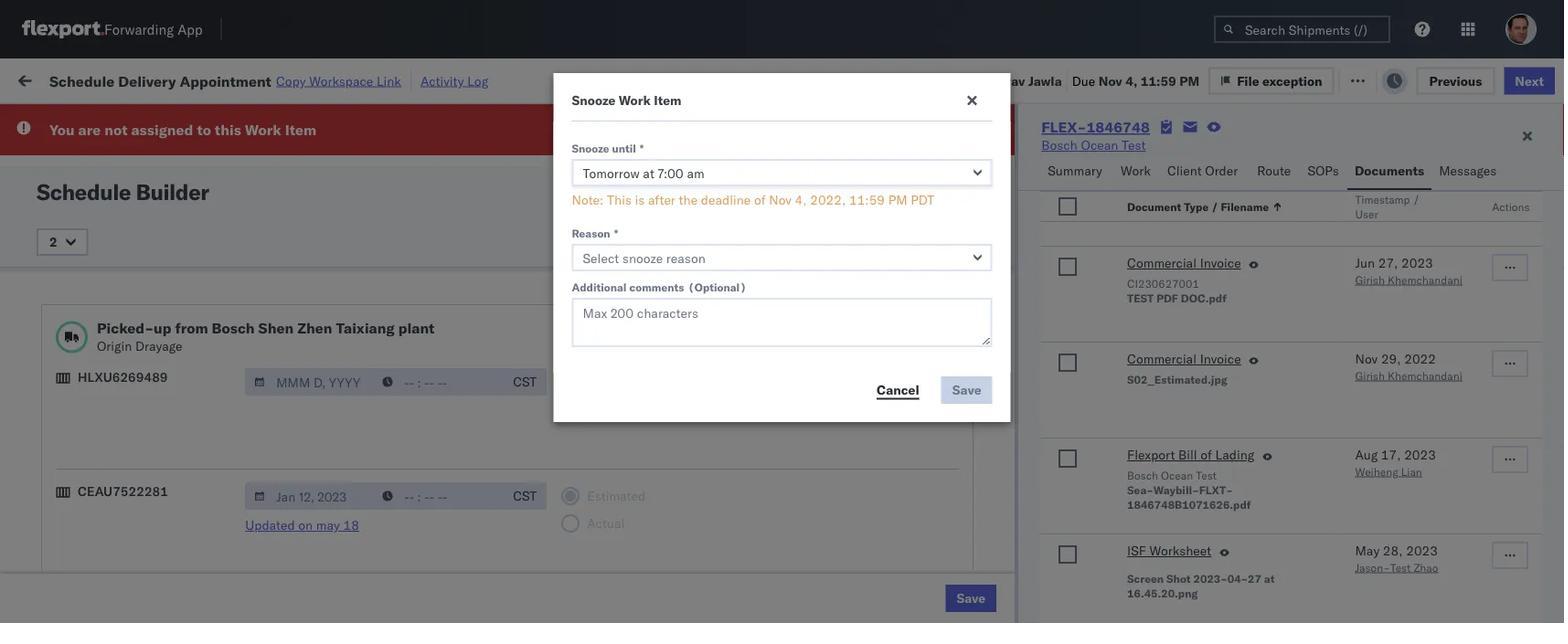 Task type: vqa. For each thing, say whether or not it's contained in the screenshot.
PST,
yes



Task type: describe. For each thing, give the bounding box(es) containing it.
filename
[[1221, 200, 1269, 213]]

lock
[[626, 229, 653, 245]]

5 schedule pickup from los angeles, ca from the top
[[42, 535, 246, 569]]

: for snoozed
[[421, 113, 424, 127]]

from inside picked-up from bosch shen zhen taixiang plant origin drayage
[[175, 319, 208, 337]]

8 ocean fcl from the top
[[559, 505, 623, 521]]

zhao
[[1414, 561, 1438, 575]]

2 doc.pdf from the top
[[1181, 291, 1227, 305]]

screen
[[1127, 572, 1164, 585]]

pickup up "picked-"
[[99, 294, 139, 310]]

isf worksheet
[[1127, 543, 1211, 559]]

4 ceau7522281, hlxu6269489, hlxu8034992 from the top
[[1126, 303, 1410, 319]]

snooze work item
[[572, 92, 681, 108]]

2 schedule pickup from los angeles, ca link from the top
[[42, 213, 260, 249]]

commercial for ci230627001
[[1127, 255, 1197, 271]]

3 ceau7522281, hlxu6269489, hlxu8034992 from the top
[[1126, 263, 1410, 279]]

activity log button
[[420, 69, 488, 92]]

2 test123456 from the top
[[1245, 224, 1322, 239]]

bosch inside picked-up from bosch shen zhen taixiang plant origin drayage
[[212, 319, 255, 337]]

omkar savant for lhuu7894563, uetu5238478
[[1474, 465, 1555, 481]]

dec for 23,
[[380, 465, 403, 481]]

Search Work text field
[[950, 65, 1149, 93]]

test inside the may 28, 2023 jason-test zhao
[[1390, 561, 1411, 575]]

los down "you are not assigned to this work item"
[[172, 173, 193, 189]]

lhuu7894563, uetu5238478 for 6:00 am pst, dec 24, 2022
[[1126, 505, 1313, 521]]

11:59 right 2022,
[[849, 192, 885, 208]]

0 vertical spatial at
[[383, 71, 394, 87]]

no
[[429, 113, 443, 127]]

container numbers button
[[1117, 138, 1218, 171]]

2022,
[[810, 192, 846, 208]]

snooze down at
[[495, 149, 531, 163]]

4, up flex-1846748 link
[[1125, 72, 1137, 88]]

at inside screen shot 2023-04-27 at 16.45.20.png
[[1264, 572, 1275, 585]]

from for 'confirm pickup from los angeles, ca' link
[[135, 455, 162, 471]]

1 flex-1889466 from the top
[[1009, 384, 1104, 400]]

copy workspace link button
[[276, 73, 401, 89]]

lagerfeld
[[981, 585, 1035, 601]]

lian
[[1401, 465, 1422, 479]]

integration
[[797, 585, 860, 601]]

4 1889466 from the top
[[1049, 505, 1104, 521]]

ca for 1st schedule pickup from los angeles, ca link from the bottom of the page
[[42, 553, 59, 569]]

reason *
[[572, 226, 618, 240]]

client for client order
[[1167, 163, 1202, 179]]

flexport bill of lading link
[[1127, 446, 1254, 468]]

pst, for 6:00
[[349, 505, 377, 521]]

0 vertical spatial documents
[[1355, 163, 1424, 179]]

los inside confirm pickup from los angeles, ca
[[165, 455, 185, 471]]

activity
[[420, 73, 464, 89]]

2 schedule pickup from los angeles, ca from the top
[[42, 213, 246, 248]]

1 ceau7522281, hlxu6269489, hlxu8034992 from the top
[[1126, 183, 1410, 199]]

confirm pickup from los angeles, ca button
[[42, 454, 260, 492]]

1 vertical spatial of
[[1200, 447, 1212, 463]]

5 schedule pickup from los angeles, ca link from the top
[[42, 534, 260, 571]]

2022 inside nov 29, 2022 girish khemchandani
[[1404, 351, 1436, 367]]

3 hlxu6269489, from the top
[[1223, 263, 1317, 279]]

pm down 11:00 pm pst, nov 8, 2022
[[333, 384, 353, 400]]

resize handle column header for consignee
[[949, 142, 971, 623]]

2 hlxu8034992 from the top
[[1320, 223, 1410, 239]]

los down builder
[[172, 213, 193, 229]]

2 hlxu6269489, from the top
[[1223, 223, 1317, 239]]

gaurav jawla for schedule pickup from los angeles, ca
[[1474, 183, 1550, 199]]

11:00 pm pst, nov 8, 2022
[[294, 344, 461, 360]]

filtered by:
[[18, 112, 84, 128]]

assigned
[[131, 121, 193, 139]]

4, up plant
[[415, 264, 427, 280]]

pickup down workitem button
[[99, 173, 139, 189]]

app
[[177, 21, 203, 38]]

cst for ceau7522281
[[513, 488, 537, 504]]

on for updated
[[298, 517, 313, 533]]

invoice for ci230627001
[[1200, 255, 1241, 271]]

timestamp / user button
[[1352, 188, 1455, 221]]

ca for 'confirm pickup from los angeles, ca' link
[[42, 473, 59, 489]]

1893174
[[1049, 545, 1104, 561]]

gaurav jawla for schedule delivery appointment
[[1474, 264, 1550, 280]]

angeles, for fourth schedule pickup from los angeles, ca link from the top of the page
[[196, 374, 246, 390]]

id
[[1003, 149, 1014, 163]]

confirm for confirm pickup from los angeles, ca
[[42, 455, 89, 471]]

4:00 pm pst, dec 23, 2022
[[294, 465, 461, 481]]

ca for 3rd schedule pickup from los angeles, ca link from the top of the page
[[42, 312, 59, 328]]

0 horizontal spatial item
[[285, 121, 317, 139]]

snooze for work
[[572, 92, 616, 108]]

sops button
[[1300, 154, 1347, 190]]

0 vertical spatial risk
[[398, 71, 419, 87]]

angeles, for fourth schedule pickup from los angeles, ca link from the bottom
[[196, 213, 246, 229]]

2 schedule pickup from los angeles, ca button from the top
[[42, 213, 260, 251]]

nov up 11:00 pm pst, nov 8, 2022
[[388, 304, 412, 320]]

lhuu7894563, uetu5238478 for 11:59 pm pst, dec 13, 2022
[[1126, 384, 1313, 400]]

11:59 pm pst, dec 13, 2022
[[294, 384, 469, 400]]

omkar savant for ceau7522281, hlxu6269489, hlxu8034992
[[1474, 224, 1555, 239]]

schedule for 3rd schedule pickup from los angeles, ca button from the bottom
[[42, 294, 96, 310]]

-- : -- -- text field
[[373, 368, 503, 396]]

5 schedule pickup from los angeles, ca button from the top
[[42, 534, 260, 573]]

commercial invoice link for ci230627001
[[1127, 254, 1241, 276]]

3 schedule pickup from los angeles, ca from the top
[[42, 294, 246, 328]]

schedule delivery appointment link for first schedule delivery appointment button from the top of the page
[[42, 262, 225, 280]]

los up clearance
[[172, 294, 193, 310]]

may
[[1355, 543, 1380, 559]]

my
[[18, 66, 47, 91]]

4, left 2022,
[[795, 192, 807, 208]]

pm right 11:00
[[333, 344, 353, 360]]

commercial invoice link for s02_estimated.jpg
[[1127, 350, 1241, 372]]

ca for fourth schedule pickup from los angeles, ca link from the top of the page
[[42, 393, 59, 409]]

11:00
[[294, 344, 330, 360]]

upload customs clearance documents link
[[42, 333, 260, 370]]

6 ocean fcl from the top
[[559, 425, 623, 441]]

msdu7304509
[[1126, 545, 1219, 561]]

lhuu7894563, for 11:59 pm pst, dec 13, 2022
[[1126, 384, 1221, 400]]

689 at risk
[[356, 71, 419, 87]]

pickup down upload customs clearance documents
[[99, 374, 139, 390]]

6:00
[[294, 505, 322, 521]]

choi
[[1531, 585, 1558, 601]]

work right the "this"
[[245, 121, 281, 139]]

3 schedule pickup from los angeles, ca button from the top
[[42, 293, 260, 331]]

gaurav for schedule pickup from los angeles, ca
[[1474, 183, 1515, 199]]

to inside button
[[840, 70, 852, 86]]

3 test123456 from the top
[[1245, 264, 1322, 280]]

work,
[[192, 113, 221, 127]]

deadline button
[[285, 145, 468, 164]]

may 28, 2023 jason-test zhao
[[1355, 543, 1438, 575]]

1 horizontal spatial risk
[[505, 113, 523, 127]]

reason
[[572, 226, 610, 240]]

work right the import
[[198, 71, 230, 87]]

2 schedule delivery appointment button from the top
[[42, 423, 225, 443]]

/ inside timestamp / user
[[1413, 192, 1420, 206]]

nov up plant
[[388, 264, 412, 280]]

2130387
[[1049, 585, 1104, 601]]

workitem
[[20, 149, 68, 163]]

sops
[[1308, 163, 1339, 179]]

angeles, for 1st schedule pickup from los angeles, ca link from the bottom of the page
[[196, 535, 246, 551]]

2 1889466 from the top
[[1049, 425, 1104, 441]]

2 abcdefg78456546 from the top
[[1245, 425, 1368, 441]]

track
[[485, 71, 514, 87]]

resize handle column header for deadline
[[464, 142, 486, 623]]

test inside ci230627002 test pdf doc.pdf
[[1127, 195, 1154, 209]]

2 pdf from the top
[[1156, 291, 1178, 305]]

uetu5238478 for 4:00 pm pst, dec 23, 2022
[[1224, 464, 1313, 480]]

nov left 8,
[[387, 344, 411, 360]]

ca for fourth schedule pickup from los angeles, ca link from the bottom
[[42, 232, 59, 248]]

1 1889466 from the top
[[1049, 384, 1104, 400]]

updated on may 18
[[245, 517, 359, 533]]

5 ceau7522281, hlxu6269489, hlxu8034992 from the top
[[1126, 344, 1410, 360]]

lhuu7894563, for 6:00 am pst, dec 24, 2022
[[1126, 505, 1221, 521]]

schedule delivery appointment link for first schedule delivery appointment button from the bottom
[[42, 423, 225, 441]]

in
[[272, 113, 282, 127]]

sea-waybill-flxt- 1846748b1071626.pdf
[[1127, 483, 1251, 511]]

1 - from the left
[[943, 585, 951, 601]]

updated
[[245, 517, 295, 533]]

this
[[215, 121, 241, 139]]

0 vertical spatial gaurav
[[981, 72, 1025, 88]]

girish for jun
[[1355, 273, 1385, 287]]

nov down tomorrow at 7:00 am text field
[[769, 192, 792, 208]]

builder
[[136, 178, 209, 206]]

0 vertical spatial *
[[640, 141, 644, 155]]

3 : from the left
[[523, 113, 527, 127]]

10 resize handle column header from the left
[[1531, 142, 1553, 623]]

schedule delivery appointment for schedule delivery appointment link related to first schedule delivery appointment button from the bottom
[[42, 424, 225, 440]]

5 ceau7522281, from the top
[[1126, 344, 1220, 360]]

jaehyung
[[1474, 585, 1527, 601]]

omkar for lhuu7894563, uetu5238478
[[1474, 465, 1512, 481]]

savant for lhuu7894563, uetu5238478
[[1515, 465, 1555, 481]]

client name
[[678, 149, 740, 163]]

04-
[[1227, 572, 1248, 585]]

mmm d, yyyy text field for hlxu6269489
[[245, 368, 375, 396]]

1 11:59 pm pdt, nov 4, 2022 from the top
[[294, 264, 462, 280]]

jawla for schedule delivery appointment
[[1518, 264, 1550, 280]]

los down clearance
[[172, 374, 193, 390]]

3 fcl from the top
[[600, 264, 623, 280]]

commercial invoice for ci230627001
[[1127, 255, 1241, 271]]

4 ceau7522281, from the top
[[1126, 303, 1220, 319]]

status
[[99, 113, 131, 127]]

6 fcl from the top
[[600, 425, 623, 441]]

2022 up -- : -- -- text field
[[430, 465, 461, 481]]

cascading
[[804, 229, 865, 245]]

savant for ceau7522281, hlxu6269489, hlxu8034992
[[1515, 224, 1555, 239]]

summary
[[1048, 163, 1102, 179]]

pst, for 4:00
[[348, 465, 376, 481]]

5 hlxu8034992 from the top
[[1320, 344, 1410, 360]]

snoozed : no
[[378, 113, 443, 127]]

schedule for 1st schedule pickup from los angeles, ca button from the top
[[42, 173, 96, 189]]

batch action
[[1462, 71, 1542, 87]]

1 test123456 from the top
[[1245, 183, 1322, 199]]

pst, for 11:59
[[356, 384, 384, 400]]

on for 180
[[467, 71, 482, 87]]

resize handle column header for workitem
[[261, 142, 283, 623]]

this
[[607, 192, 632, 208]]

Select snooze reason text field
[[572, 244, 992, 271]]

order
[[1205, 163, 1238, 179]]

0 vertical spatial appointment
[[180, 72, 271, 90]]

taixiang
[[336, 319, 395, 337]]

24,
[[408, 505, 427, 521]]

1 horizontal spatial item
[[654, 92, 681, 108]]

nov up flex-1846748 link
[[1099, 72, 1122, 88]]

delivery up 'ready'
[[118, 72, 176, 90]]

2022 right 13,
[[438, 384, 469, 400]]

4 hlxu8034992 from the top
[[1320, 303, 1410, 319]]

1 schedule pickup from los angeles, ca link from the top
[[42, 172, 260, 209]]

resize handle column header for mode
[[647, 142, 669, 623]]

: for status
[[131, 113, 134, 127]]

ca for 5th schedule pickup from los angeles, ca link from the bottom
[[42, 192, 59, 208]]

next button
[[1504, 67, 1555, 94]]

2 test from the top
[[1127, 291, 1154, 305]]

until
[[612, 141, 636, 155]]

reset
[[802, 70, 837, 86]]

comments
[[629, 280, 684, 294]]

2022 right 8,
[[429, 344, 461, 360]]

abcdefg78456546 for 6:00 am pst, dec 24, 2022
[[1245, 505, 1368, 521]]

4, up 8,
[[415, 304, 427, 320]]

1 pdt, from the top
[[356, 264, 385, 280]]

flexport. image
[[22, 20, 104, 38]]

commercial invoice for s02_estimated.jpg
[[1127, 351, 1241, 367]]

origin
[[97, 338, 132, 354]]

1 hlxu8034992 from the top
[[1320, 183, 1410, 199]]

schedule delivery appointment for first schedule delivery appointment button from the top of the page schedule delivery appointment link
[[42, 263, 225, 279]]

link
[[377, 73, 401, 89]]

resize handle column header for flex id
[[1095, 142, 1117, 623]]

pst, for 11:00
[[356, 344, 384, 360]]

snooze for until
[[572, 141, 609, 155]]

hlxu6269489
[[78, 369, 168, 385]]

batch
[[1462, 71, 1498, 87]]

angeles, for 3rd schedule pickup from los angeles, ca link from the top of the page
[[196, 294, 246, 310]]

lhuu7894563, for 4:00 pm pst, dec 23, 2022
[[1126, 464, 1221, 480]]

29,
[[1381, 351, 1401, 367]]

khemchandani for 2022
[[1388, 369, 1462, 383]]

ready
[[139, 113, 171, 127]]

pm right the 4:00
[[325, 465, 345, 481]]

at risk : overdue, due soon
[[491, 113, 630, 127]]

1 fcl from the top
[[600, 183, 623, 199]]

3 ceau7522281, from the top
[[1126, 263, 1220, 279]]

confirm for confirm delivery
[[42, 504, 89, 520]]

worksheet
[[1150, 543, 1211, 559]]

1 vertical spatial due
[[581, 113, 602, 127]]

1 vertical spatial *
[[614, 226, 618, 240]]

11:59 up container
[[1141, 72, 1176, 88]]

2 uetu5238478 from the top
[[1224, 424, 1313, 440]]

omkar for ceau7522281, hlxu6269489, hlxu8034992
[[1474, 224, 1512, 239]]

2 vertical spatial appointment
[[150, 424, 225, 440]]

4 schedule pickup from los angeles, ca button from the top
[[42, 373, 260, 412]]

4:00
[[294, 465, 322, 481]]

doc.pdf inside ci230627002 test pdf doc.pdf
[[1181, 195, 1227, 209]]

5 fcl from the top
[[600, 344, 623, 360]]

delivery for confirm delivery button
[[92, 504, 139, 520]]

2 lhuu7894563, from the top
[[1126, 424, 1221, 440]]

180 on track
[[440, 71, 514, 87]]

bill
[[1178, 447, 1197, 463]]

you
[[49, 121, 75, 139]]

pickup down confirm delivery button
[[99, 535, 139, 551]]

next
[[1515, 72, 1544, 88]]

1 schedule pickup from los angeles, ca button from the top
[[42, 172, 260, 211]]

2 ceau7522281, hlxu6269489, hlxu8034992 from the top
[[1126, 223, 1410, 239]]

11:59 up zhen
[[294, 264, 330, 280]]



Task type: locate. For each thing, give the bounding box(es) containing it.
documents inside upload customs clearance documents
[[42, 352, 108, 368]]

3 lhuu7894563, from the top
[[1126, 464, 1221, 480]]

1 vertical spatial risk
[[505, 113, 523, 127]]

mmm d, yyyy text field for ceau7522281
[[245, 483, 375, 510]]

1 gaurav jawla from the top
[[1474, 183, 1550, 199]]

2023 right 27,
[[1401, 255, 1433, 271]]

khemchandani inside nov 29, 2022 girish khemchandani
[[1388, 369, 1462, 383]]

flex
[[980, 149, 1000, 163]]

angeles, for 'confirm pickup from los angeles, ca' link
[[189, 455, 239, 471]]

0 horizontal spatial client
[[678, 149, 708, 163]]

(0)
[[316, 71, 340, 87]]

1 doc.pdf from the top
[[1181, 195, 1227, 209]]

1 vertical spatial mmm d, yyyy text field
[[245, 483, 375, 510]]

1 vertical spatial khemchandani
[[1388, 369, 1462, 383]]

file exception
[[1253, 71, 1338, 87], [1237, 72, 1322, 88]]

invoice for s02_estimated.jpg
[[1200, 351, 1241, 367]]

2 horizontal spatial :
[[523, 113, 527, 127]]

pm
[[1179, 72, 1199, 88], [888, 192, 907, 208], [333, 264, 353, 280], [333, 304, 353, 320], [333, 344, 353, 360], [333, 384, 353, 400], [325, 465, 345, 481]]

for
[[174, 113, 189, 127]]

cst
[[513, 374, 537, 390], [513, 488, 537, 504]]

1 schedule delivery appointment link from the top
[[42, 262, 225, 280]]

ci230627002
[[1127, 181, 1199, 194]]

dates
[[868, 229, 901, 245]]

1 hlxu6269489, from the top
[[1223, 183, 1317, 199]]

schedule pickup from los angeles, ca link down ceau7522281
[[42, 534, 260, 571]]

documents
[[1355, 163, 1424, 179], [42, 352, 108, 368]]

forwarding app
[[104, 21, 203, 38]]

4 flex-1889466 from the top
[[1009, 505, 1104, 521]]

0 vertical spatial due
[[1072, 72, 1095, 88]]

snooze up soon
[[572, 92, 616, 108]]

abcdefg78456546 for 4:00 pm pst, dec 23, 2022
[[1245, 465, 1368, 481]]

commercial invoice up ci230627001
[[1127, 255, 1241, 271]]

pickup up ceau7522281
[[92, 455, 132, 471]]

0 vertical spatial mmm d, yyyy text field
[[245, 368, 375, 396]]

test
[[1122, 137, 1146, 153], [759, 183, 783, 199], [877, 183, 902, 199], [759, 264, 783, 280], [877, 264, 902, 280], [759, 304, 783, 320], [877, 304, 902, 320], [759, 344, 783, 360], [877, 344, 902, 360], [877, 384, 902, 400], [759, 425, 783, 441], [877, 425, 902, 441], [759, 465, 783, 481], [877, 465, 902, 481], [1196, 468, 1217, 482], [1390, 561, 1411, 575], [864, 585, 888, 601]]

invoice
[[1200, 255, 1241, 271], [1200, 351, 1241, 367]]

1 horizontal spatial to
[[840, 70, 852, 86]]

karl
[[954, 585, 977, 601]]

work
[[198, 71, 230, 87], [619, 92, 651, 108], [245, 121, 281, 139], [1121, 163, 1151, 179]]

1 vertical spatial test
[[1127, 291, 1154, 305]]

* left lock
[[614, 226, 618, 240]]

2 gaurav jawla from the top
[[1474, 264, 1550, 280]]

numbers for mbl/mawb numbers
[[1312, 149, 1357, 163]]

2023 inside aug 17, 2023 weiheng lian
[[1404, 447, 1436, 463]]

numbers down container
[[1126, 157, 1171, 170]]

pm up container numbers 'button'
[[1179, 72, 1199, 88]]

(optional)
[[688, 280, 747, 294]]

on right 180
[[467, 71, 482, 87]]

flexport
[[1127, 447, 1175, 463]]

1 vertical spatial pdf
[[1156, 291, 1178, 305]]

to right reset
[[840, 70, 852, 86]]

client inside button
[[1167, 163, 1202, 179]]

1 vertical spatial commercial invoice
[[1127, 351, 1241, 367]]

180
[[440, 71, 464, 87]]

schedule pickup from los angeles, ca button up drayage
[[42, 293, 260, 331]]

0 vertical spatial invoice
[[1200, 255, 1241, 271]]

2 mmm d, yyyy text field from the top
[[245, 483, 375, 510]]

2022 up plant
[[430, 264, 462, 280]]

girish down 29,
[[1355, 369, 1385, 383]]

0 vertical spatial confirm
[[42, 455, 89, 471]]

1 horizontal spatial on
[[467, 71, 482, 87]]

from down builder
[[142, 213, 169, 229]]

the
[[679, 192, 698, 208]]

1 vertical spatial invoice
[[1200, 351, 1241, 367]]

pst,
[[356, 344, 384, 360], [356, 384, 384, 400], [348, 465, 376, 481], [349, 505, 377, 521]]

2 cst from the top
[[513, 488, 537, 504]]

8 fcl from the top
[[600, 505, 623, 521]]

1 vertical spatial doc.pdf
[[1181, 291, 1227, 305]]

updated on may 18 button
[[245, 517, 359, 533]]

deadline
[[294, 149, 339, 163]]

Search Shipments (/) text field
[[1214, 16, 1390, 43]]

abcdefg78456546 for 11:59 pm pst, dec 13, 2022
[[1245, 384, 1368, 400]]

ca down "workitem"
[[42, 232, 59, 248]]

gaurav for schedule delivery appointment
[[1474, 264, 1515, 280]]

1 cst from the top
[[513, 374, 537, 390]]

1 vertical spatial appointment
[[150, 263, 225, 279]]

0 vertical spatial dec
[[387, 384, 411, 400]]

nov
[[1099, 72, 1122, 88], [769, 192, 792, 208], [388, 264, 412, 280], [388, 304, 412, 320], [387, 344, 411, 360], [1355, 351, 1378, 367]]

3 flex-1889466 from the top
[[1009, 465, 1104, 481]]

flex-2130387
[[1009, 585, 1104, 601]]

8,
[[414, 344, 426, 360]]

0 vertical spatial 11:59 pm pdt, nov 4, 2022
[[294, 264, 462, 280]]

2 fcl from the top
[[600, 224, 623, 239]]

confirm
[[42, 455, 89, 471], [42, 504, 89, 520]]

0 vertical spatial girish
[[1355, 273, 1385, 287]]

ceau7522281, hlxu6269489, hlxu8034992
[[1126, 183, 1410, 199], [1126, 223, 1410, 239], [1126, 263, 1410, 279], [1126, 303, 1410, 319], [1126, 344, 1410, 360]]

1 vertical spatial documents
[[42, 352, 108, 368]]

1 ceau7522281, from the top
[[1126, 183, 1220, 199]]

schedule delivery appointment link up "picked-"
[[42, 262, 225, 280]]

2 vertical spatial gaurav
[[1474, 264, 1515, 280]]

blocked,
[[224, 113, 270, 127]]

item right in
[[285, 121, 317, 139]]

pdf
[[1156, 195, 1178, 209], [1156, 291, 1178, 305]]

schedule for fifth schedule pickup from los angeles, ca button from the top
[[42, 535, 96, 551]]

screen shot 2023-04-27 at 16.45.20.png
[[1127, 572, 1275, 600]]

bosch ocean test
[[1041, 137, 1146, 153], [678, 183, 783, 199], [797, 183, 902, 199], [678, 264, 783, 280], [797, 264, 902, 280], [678, 304, 783, 320], [797, 304, 902, 320], [678, 344, 783, 360], [797, 344, 902, 360], [797, 384, 902, 400], [678, 425, 783, 441], [797, 425, 902, 441], [678, 465, 783, 481], [797, 465, 902, 481], [1127, 468, 1217, 482]]

2 11:59 pm pdt, nov 4, 2022 from the top
[[294, 304, 462, 320]]

up
[[154, 319, 171, 337]]

Max 200 characters text field
[[572, 298, 992, 347]]

3 resize handle column header from the left
[[528, 142, 550, 623]]

5 ca from the top
[[42, 473, 59, 489]]

2 girish from the top
[[1355, 369, 1385, 383]]

1 horizontal spatial of
[[1200, 447, 1212, 463]]

overdue,
[[531, 113, 579, 127]]

schedule delivery appointment button up confirm pickup from los angeles, ca
[[42, 423, 225, 443]]

schedule pickup from los angeles, ca link up drayage
[[42, 293, 260, 330]]

0 vertical spatial schedule delivery appointment
[[42, 263, 225, 279]]

2 omkar from the top
[[1474, 465, 1512, 481]]

commercial invoice link up ci230627001
[[1127, 254, 1241, 276]]

3 schedule pickup from los angeles, ca link from the top
[[42, 293, 260, 330]]

invoice up s02_estimated.jpg
[[1200, 351, 1241, 367]]

1 savant from the top
[[1515, 224, 1555, 239]]

2022 right 24,
[[431, 505, 462, 521]]

-
[[943, 585, 951, 601], [1561, 585, 1564, 601]]

/ inside button
[[1211, 200, 1218, 213]]

schedule delivery appointment up "picked-"
[[42, 263, 225, 279]]

2 commercial from the top
[[1127, 351, 1197, 367]]

1 resize handle column header from the left
[[261, 142, 283, 623]]

None checkbox
[[1059, 354, 1077, 372]]

additional
[[572, 280, 627, 294]]

0 horizontal spatial risk
[[398, 71, 419, 87]]

ca down 'upload'
[[42, 393, 59, 409]]

2 ceau7522281, from the top
[[1126, 223, 1220, 239]]

commercial up ci230627001
[[1127, 255, 1197, 271]]

schedule pickup from los angeles, ca down upload customs clearance documents button
[[42, 374, 246, 409]]

may
[[316, 517, 340, 533]]

risk left activity on the top left
[[398, 71, 419, 87]]

0 vertical spatial gaurav jawla
[[1474, 183, 1550, 199]]

2023 for jun 27, 2023
[[1401, 255, 1433, 271]]

0 vertical spatial item
[[654, 92, 681, 108]]

khemchandani for 2023
[[1388, 273, 1462, 287]]

0 vertical spatial 2023
[[1401, 255, 1433, 271]]

cst for hlxu6269489
[[513, 374, 537, 390]]

5 hlxu6269489, from the top
[[1223, 344, 1317, 360]]

snooze until *
[[572, 141, 644, 155]]

0 vertical spatial test
[[1127, 195, 1154, 209]]

2 commercial invoice from the top
[[1127, 351, 1241, 367]]

from for 5th schedule pickup from los angeles, ca link from the bottom
[[142, 173, 169, 189]]

numbers inside "button"
[[1312, 149, 1357, 163]]

dec left 13,
[[387, 384, 411, 400]]

angeles, inside confirm pickup from los angeles, ca
[[189, 455, 239, 471]]

numbers right mbl/mawb
[[1312, 149, 1357, 163]]

commercial invoice
[[1127, 255, 1241, 271], [1127, 351, 1241, 367]]

1 vertical spatial girish
[[1355, 369, 1385, 383]]

batch action button
[[1434, 65, 1554, 93]]

2023 up zhao
[[1406, 543, 1438, 559]]

delivery up confirm pickup from los angeles, ca
[[99, 424, 146, 440]]

3 abcdefg78456546 from the top
[[1245, 465, 1368, 481]]

1 vertical spatial commercial invoice link
[[1127, 350, 1241, 372]]

ci230627002 test pdf doc.pdf
[[1127, 181, 1227, 209]]

3 ocean fcl from the top
[[559, 264, 623, 280]]

1 vertical spatial gaurav
[[1474, 183, 1515, 199]]

2 vertical spatial dec
[[381, 505, 404, 521]]

ocean
[[1081, 137, 1118, 153], [559, 183, 597, 199], [718, 183, 755, 199], [837, 183, 874, 199], [559, 224, 597, 239], [559, 264, 597, 280], [718, 264, 755, 280], [837, 264, 874, 280], [559, 304, 597, 320], [718, 304, 755, 320], [837, 304, 874, 320], [559, 344, 597, 360], [718, 344, 755, 360], [837, 344, 874, 360], [837, 384, 874, 400], [559, 425, 597, 441], [718, 425, 755, 441], [837, 425, 874, 441], [559, 465, 597, 481], [718, 465, 755, 481], [837, 465, 874, 481], [1161, 468, 1193, 482], [559, 505, 597, 521]]

angeles,
[[196, 173, 246, 189], [196, 213, 246, 229], [196, 294, 246, 310], [196, 374, 246, 390], [189, 455, 239, 471], [196, 535, 246, 551]]

7 resize handle column header from the left
[[1095, 142, 1117, 623]]

girish inside nov 29, 2022 girish khemchandani
[[1355, 369, 1385, 383]]

from for fourth schedule pickup from los angeles, ca link from the top of the page
[[142, 374, 169, 390]]

1 vertical spatial pdt,
[[356, 304, 385, 320]]

- right choi
[[1561, 585, 1564, 601]]

appointment up 'confirm pickup from los angeles, ca' link
[[150, 424, 225, 440]]

schedule pickup from los angeles, ca down schedule builder
[[42, 213, 246, 248]]

1 horizontal spatial *
[[640, 141, 644, 155]]

1 vertical spatial on
[[298, 517, 313, 533]]

weiheng
[[1355, 465, 1398, 479]]

* right until
[[640, 141, 644, 155]]

2 : from the left
[[421, 113, 424, 127]]

due left soon
[[581, 113, 602, 127]]

is
[[635, 192, 645, 208]]

1 ocean fcl from the top
[[559, 183, 623, 199]]

appointment up up
[[150, 263, 225, 279]]

2 schedule delivery appointment from the top
[[42, 424, 225, 440]]

container numbers
[[1126, 142, 1175, 170]]

dec for 13,
[[387, 384, 411, 400]]

1 horizontal spatial /
[[1413, 192, 1420, 206]]

1 vertical spatial at
[[1264, 572, 1275, 585]]

documents button
[[1347, 154, 1432, 190]]

pm left pdt
[[888, 192, 907, 208]]

0 horizontal spatial due
[[581, 113, 602, 127]]

0 horizontal spatial documents
[[42, 352, 108, 368]]

1 horizontal spatial :
[[421, 113, 424, 127]]

0 horizontal spatial :
[[131, 113, 134, 127]]

pickup inside confirm pickup from los angeles, ca
[[92, 455, 132, 471]]

2 confirm from the top
[[42, 504, 89, 520]]

resize handle column header
[[261, 142, 283, 623], [464, 142, 486, 623], [528, 142, 550, 623], [647, 142, 669, 623], [766, 142, 788, 623], [949, 142, 971, 623], [1095, 142, 1117, 623], [1214, 142, 1236, 623], [1442, 142, 1464, 623], [1531, 142, 1553, 623]]

from inside confirm pickup from los angeles, ca
[[135, 455, 162, 471]]

11:59 right shen
[[294, 304, 330, 320]]

flex id
[[980, 149, 1014, 163]]

reset to default filters button
[[791, 65, 950, 93]]

2023 up lian
[[1404, 447, 1436, 463]]

pdf inside ci230627002 test pdf doc.pdf
[[1156, 195, 1178, 209]]

ceau7522281, down the "document"
[[1126, 223, 1220, 239]]

5 ocean fcl from the top
[[559, 344, 623, 360]]

1 vertical spatial to
[[197, 121, 211, 139]]

2023 inside the may 28, 2023 jason-test zhao
[[1406, 543, 1438, 559]]

0 vertical spatial jawla
[[1028, 72, 1062, 88]]

2 invoice from the top
[[1200, 351, 1241, 367]]

abcdefg78456546
[[1245, 384, 1368, 400], [1245, 425, 1368, 441], [1245, 465, 1368, 481], [1245, 505, 1368, 521]]

gaurav up actions
[[1474, 183, 1515, 199]]

None checkbox
[[1059, 197, 1077, 216], [1059, 258, 1077, 276], [1059, 450, 1077, 468], [1059, 546, 1077, 564], [1059, 197, 1077, 216], [1059, 258, 1077, 276], [1059, 450, 1077, 468], [1059, 546, 1077, 564]]

lhuu7894563, uetu5238478 for 4:00 pm pst, dec 23, 2022
[[1126, 464, 1313, 480]]

jawla for schedule pickup from los angeles, ca
[[1518, 183, 1550, 199]]

0 vertical spatial commercial
[[1127, 255, 1197, 271]]

schedule delivery appointment link up confirm pickup from los angeles, ca
[[42, 423, 225, 441]]

1 vertical spatial cst
[[513, 488, 537, 504]]

2023 for aug 17, 2023
[[1404, 447, 1436, 463]]

2 pdt, from the top
[[356, 304, 385, 320]]

schedule pickup from los angeles, ca button down workitem button
[[42, 172, 260, 211]]

1 vertical spatial gaurav jawla
[[1474, 264, 1550, 280]]

0 horizontal spatial to
[[197, 121, 211, 139]]

schedule for second schedule pickup from los angeles, ca button from the top
[[42, 213, 96, 229]]

client left "name" at the left of page
[[678, 149, 708, 163]]

uetu5238478
[[1224, 384, 1313, 400], [1224, 424, 1313, 440], [1224, 464, 1313, 480], [1224, 505, 1313, 521]]

0 vertical spatial khemchandani
[[1388, 273, 1462, 287]]

0 horizontal spatial *
[[614, 226, 618, 240]]

11:59 down 11:00
[[294, 384, 330, 400]]

appointment
[[180, 72, 271, 90], [150, 263, 225, 279], [150, 424, 225, 440]]

0 vertical spatial cst
[[513, 374, 537, 390]]

schedule for first schedule delivery appointment button from the top of the page
[[42, 263, 96, 279]]

item
[[654, 92, 681, 108], [285, 121, 317, 139]]

confirm pickup from los angeles, ca
[[42, 455, 239, 489]]

fcl
[[600, 183, 623, 199], [600, 224, 623, 239], [600, 264, 623, 280], [600, 304, 623, 320], [600, 344, 623, 360], [600, 425, 623, 441], [600, 465, 623, 481], [600, 505, 623, 521]]

forwarding
[[104, 21, 174, 38]]

gaurav up id
[[981, 72, 1025, 88]]

1 vertical spatial item
[[285, 121, 317, 139]]

5 resize handle column header from the left
[[766, 142, 788, 623]]

girish for nov
[[1355, 369, 1385, 383]]

delivery for first schedule delivery appointment button from the bottom
[[99, 424, 146, 440]]

1 vertical spatial schedule delivery appointment button
[[42, 423, 225, 443]]

resize handle column header for client name
[[766, 142, 788, 623]]

at right 689
[[383, 71, 394, 87]]

confirm inside confirm pickup from los angeles, ca
[[42, 455, 89, 471]]

commercial for s02_estimated.jpg
[[1127, 351, 1197, 367]]

6 resize handle column header from the left
[[949, 142, 971, 623]]

2 savant from the top
[[1515, 465, 1555, 481]]

8 resize handle column header from the left
[[1214, 142, 1236, 623]]

pickup down schedule builder
[[99, 213, 139, 229]]

1 vertical spatial 2023
[[1404, 447, 1436, 463]]

1 girish from the top
[[1355, 273, 1385, 287]]

nov left 29,
[[1355, 351, 1378, 367]]

work up soon
[[619, 92, 651, 108]]

2 vertical spatial 2023
[[1406, 543, 1438, 559]]

los up ceau7522281
[[165, 455, 185, 471]]

work inside button
[[1121, 163, 1151, 179]]

7 ocean fcl from the top
[[559, 465, 623, 481]]

1 vertical spatial omkar
[[1474, 465, 1512, 481]]

2 schedule delivery appointment link from the top
[[42, 423, 225, 441]]

at right the '27'
[[1264, 572, 1275, 585]]

dec left 23,
[[380, 465, 403, 481]]

1 vertical spatial 11:59 pm pdt, nov 4, 2022
[[294, 304, 462, 320]]

ceau7522281
[[78, 484, 168, 500]]

11:59 pm pdt, nov 4, 2022 up taixiang
[[294, 264, 462, 280]]

clearance
[[142, 334, 200, 350]]

1 horizontal spatial due
[[1072, 72, 1095, 88]]

/ right the "timestamp"
[[1413, 192, 1420, 206]]

schedule pickup from los angeles, ca link down workitem button
[[42, 172, 260, 209]]

resize handle column header for container numbers
[[1214, 142, 1236, 623]]

0 vertical spatial on
[[467, 71, 482, 87]]

0 vertical spatial of
[[754, 192, 766, 208]]

flxt-
[[1199, 483, 1233, 497]]

0 vertical spatial commercial invoice
[[1127, 255, 1241, 271]]

schedule delivery appointment link
[[42, 262, 225, 280], [42, 423, 225, 441]]

schedule delivery appointment copy workspace link
[[49, 72, 401, 90]]

1 horizontal spatial client
[[1167, 163, 1202, 179]]

log
[[467, 73, 488, 89]]

2 vertical spatial jawla
[[1518, 264, 1550, 280]]

los down confirm pickup from los angeles, ca button
[[172, 535, 193, 551]]

MMM D, YYYY text field
[[245, 368, 375, 396], [245, 483, 375, 510]]

pm up taixiang
[[333, 264, 353, 280]]

from for 1st schedule pickup from los angeles, ca link from the bottom of the page
[[142, 535, 169, 551]]

0 vertical spatial commercial invoice link
[[1127, 254, 1241, 276]]

dec
[[387, 384, 411, 400], [380, 465, 403, 481], [381, 505, 404, 521]]

1 vertical spatial jawla
[[1518, 183, 1550, 199]]

1 horizontal spatial documents
[[1355, 163, 1424, 179]]

operator: gaurav jawla
[[926, 72, 1062, 88]]

integration test account - karl lagerfeld
[[797, 585, 1035, 601]]

messages
[[1439, 163, 1497, 179]]

0 vertical spatial pdf
[[1156, 195, 1178, 209]]

2022 up -- : -- -- text box
[[430, 304, 462, 320]]

from down workitem button
[[142, 173, 169, 189]]

due nov 4, 11:59 pm
[[1072, 72, 1199, 88]]

schedule for 2nd schedule pickup from los angeles, ca button from the bottom
[[42, 374, 96, 390]]

0 vertical spatial pdt,
[[356, 264, 385, 280]]

3 ca from the top
[[42, 312, 59, 328]]

khemchandani down 29,
[[1388, 369, 1462, 383]]

4 test123456 from the top
[[1245, 344, 1322, 360]]

flex-1893174
[[1009, 545, 1104, 561]]

4 schedule pickup from los angeles, ca from the top
[[42, 374, 246, 409]]

0 horizontal spatial at
[[383, 71, 394, 87]]

girish inside jun 27, 2023 girish khemchandani
[[1355, 273, 1385, 287]]

omkar down actions
[[1474, 224, 1512, 239]]

dec for 24,
[[381, 505, 404, 521]]

1 vertical spatial schedule delivery appointment link
[[42, 423, 225, 441]]

mmm d, yyyy text field down the 4:00
[[245, 483, 375, 510]]

0 vertical spatial schedule delivery appointment button
[[42, 262, 225, 282]]

client for client name
[[678, 149, 708, 163]]

2 commercial invoice link from the top
[[1127, 350, 1241, 372]]

: right at
[[523, 113, 527, 127]]

dec left 24,
[[381, 505, 404, 521]]

1 ca from the top
[[42, 192, 59, 208]]

2 flex-1889466 from the top
[[1009, 425, 1104, 441]]

0 vertical spatial doc.pdf
[[1181, 195, 1227, 209]]

account
[[891, 585, 939, 601]]

ceau7522281, down ci230627001
[[1126, 303, 1220, 319]]

flex id button
[[971, 145, 1099, 164]]

numbers for container numbers
[[1126, 157, 1171, 170]]

ca inside confirm pickup from los angeles, ca
[[42, 473, 59, 489]]

from right up
[[175, 319, 208, 337]]

3 1889466 from the top
[[1049, 465, 1104, 481]]

item up client name
[[654, 92, 681, 108]]

-- : -- -- text field
[[373, 483, 503, 510]]

of
[[754, 192, 766, 208], [1200, 447, 1212, 463]]

1 vertical spatial confirm
[[42, 504, 89, 520]]

document
[[1127, 200, 1181, 213]]

schedule pickup from los angeles, ca up drayage
[[42, 294, 246, 328]]

ocean inside bosch ocean test link
[[1081, 137, 1118, 153]]

schedule for first schedule delivery appointment button from the bottom
[[42, 424, 96, 440]]

4 ocean fcl from the top
[[559, 304, 623, 320]]

nov inside nov 29, 2022 girish khemchandani
[[1355, 351, 1378, 367]]

document type / filename
[[1127, 200, 1269, 213]]

4 lhuu7894563, uetu5238478 from the top
[[1126, 505, 1313, 521]]

2 - from the left
[[1561, 585, 1564, 601]]

from up ceau7522281
[[135, 455, 162, 471]]

0 horizontal spatial of
[[754, 192, 766, 208]]

user
[[1355, 207, 1378, 221]]

0 horizontal spatial /
[[1211, 200, 1218, 213]]

workitem button
[[11, 145, 265, 164]]

0 horizontal spatial on
[[298, 517, 313, 533]]

confirm inside button
[[42, 504, 89, 520]]

work down container
[[1121, 163, 1151, 179]]

1 : from the left
[[131, 113, 134, 127]]

4 schedule pickup from los angeles, ca link from the top
[[42, 373, 260, 410]]

1 horizontal spatial at
[[1264, 572, 1275, 585]]

pm right zhen
[[333, 304, 353, 320]]

2 omkar savant from the top
[[1474, 465, 1555, 481]]

1889466
[[1049, 384, 1104, 400], [1049, 425, 1104, 441], [1049, 465, 1104, 481], [1049, 505, 1104, 521]]

Tomorrow at 7:00 am text field
[[572, 159, 992, 186]]

import
[[154, 71, 195, 87]]

1 mmm d, yyyy text field from the top
[[245, 368, 375, 396]]

pst, down taixiang
[[356, 344, 384, 360]]

9 resize handle column header from the left
[[1442, 142, 1464, 623]]

confirm delivery button
[[42, 503, 139, 523]]

shot
[[1166, 572, 1191, 585]]

uetu5238478 for 11:59 pm pst, dec 13, 2022
[[1224, 384, 1313, 400]]

2023 for may 28, 2023
[[1406, 543, 1438, 559]]

from down upload customs clearance documents button
[[142, 374, 169, 390]]

khemchandani inside jun 27, 2023 girish khemchandani
[[1388, 273, 1462, 287]]

consignee button
[[788, 145, 953, 164]]

customs
[[87, 334, 138, 350]]

flex-
[[1041, 118, 1086, 136], [1009, 183, 1049, 199], [1009, 224, 1049, 239], [1009, 264, 1049, 280], [1009, 304, 1049, 320], [1009, 344, 1049, 360], [1009, 384, 1049, 400], [1009, 425, 1049, 441], [1009, 465, 1049, 481], [1009, 505, 1049, 521], [1009, 545, 1049, 561], [1009, 585, 1049, 601]]

4 fcl from the top
[[600, 304, 623, 320]]

1 confirm from the top
[[42, 455, 89, 471]]

schedule
[[49, 72, 115, 90], [42, 173, 96, 189], [37, 178, 131, 206], [42, 213, 96, 229], [657, 229, 711, 245], [42, 263, 96, 279], [42, 294, 96, 310], [42, 374, 96, 390], [42, 424, 96, 440], [42, 535, 96, 551]]

consignee
[[797, 149, 850, 163]]

1 schedule pickup from los angeles, ca from the top
[[42, 173, 246, 208]]

1 horizontal spatial -
[[1561, 585, 1564, 601]]

exception
[[1278, 71, 1338, 87], [1262, 72, 1322, 88]]

0 vertical spatial to
[[840, 70, 852, 86]]

to left the "this"
[[197, 121, 211, 139]]

3 hlxu8034992 from the top
[[1320, 263, 1410, 279]]

previous
[[1429, 72, 1482, 88]]

client up ci230627002 test pdf doc.pdf
[[1167, 163, 1202, 179]]

2 lhuu7894563, uetu5238478 from the top
[[1126, 424, 1313, 440]]

from down ceau7522281
[[142, 535, 169, 551]]

aug
[[1355, 447, 1378, 463]]

ceau7522281, up the test pdf doc.pdf
[[1126, 263, 1220, 279]]

appointment up status : ready for work, blocked, in progress
[[180, 72, 271, 90]]

1 schedule delivery appointment from the top
[[42, 263, 225, 279]]

client inside button
[[678, 149, 708, 163]]

delivery for first schedule delivery appointment button from the top of the page
[[99, 263, 146, 279]]

4 lhuu7894563, from the top
[[1126, 505, 1221, 521]]

2 ocean fcl from the top
[[559, 224, 623, 239]]

1 omkar savant from the top
[[1474, 224, 1555, 239]]

omkar
[[1474, 224, 1512, 239], [1474, 465, 1512, 481]]

1 horizontal spatial numbers
[[1312, 149, 1357, 163]]

2023 inside jun 27, 2023 girish khemchandani
[[1401, 255, 1433, 271]]

1 vertical spatial schedule delivery appointment
[[42, 424, 225, 440]]

schedule pickup from los angeles, ca button down ceau7522281
[[42, 534, 260, 573]]

documents up the "timestamp"
[[1355, 163, 1424, 179]]

0 vertical spatial schedule delivery appointment link
[[42, 262, 225, 280]]

1 schedule delivery appointment button from the top
[[42, 262, 225, 282]]

numbers inside the "container numbers"
[[1126, 157, 1171, 170]]

commercial invoice link up s02_estimated.jpg
[[1127, 350, 1241, 372]]

6 ca from the top
[[42, 553, 59, 569]]

0 horizontal spatial numbers
[[1126, 157, 1171, 170]]

confirm up confirm delivery
[[42, 455, 89, 471]]

angeles, for 5th schedule pickup from los angeles, ca link from the bottom
[[196, 173, 246, 189]]

cancel button
[[866, 377, 930, 404]]

7 fcl from the top
[[600, 465, 623, 481]]

you are not assigned to this work item
[[49, 121, 317, 139]]

schedule pickup from los angeles, ca link down upload customs clearance documents button
[[42, 373, 260, 410]]

pst, down 11:00 pm pst, nov 8, 2022
[[356, 384, 384, 400]]

0 horizontal spatial -
[[943, 585, 951, 601]]

0 vertical spatial savant
[[1515, 224, 1555, 239]]

delivery down ceau7522281
[[92, 504, 139, 520]]

0 vertical spatial omkar
[[1474, 224, 1512, 239]]

shen
[[258, 319, 294, 337]]

1 lhuu7894563, uetu5238478 from the top
[[1126, 384, 1313, 400]]

jawla
[[1028, 72, 1062, 88], [1518, 183, 1550, 199], [1518, 264, 1550, 280]]

uetu5238478 for 6:00 am pst, dec 24, 2022
[[1224, 505, 1313, 521]]

s02_estimated.jpg
[[1127, 373, 1227, 386]]

cst right -- : -- -- text field
[[513, 488, 537, 504]]

schedule pickup from los angeles, ca link down builder
[[42, 213, 260, 249]]

0 vertical spatial omkar savant
[[1474, 224, 1555, 239]]

from for fourth schedule pickup from los angeles, ca link from the bottom
[[142, 213, 169, 229]]

4 hlxu6269489, from the top
[[1223, 303, 1317, 319]]

pdt, up 11:00 pm pst, nov 8, 2022
[[356, 304, 385, 320]]

from for 3rd schedule pickup from los angeles, ca link from the top of the page
[[142, 294, 169, 310]]



